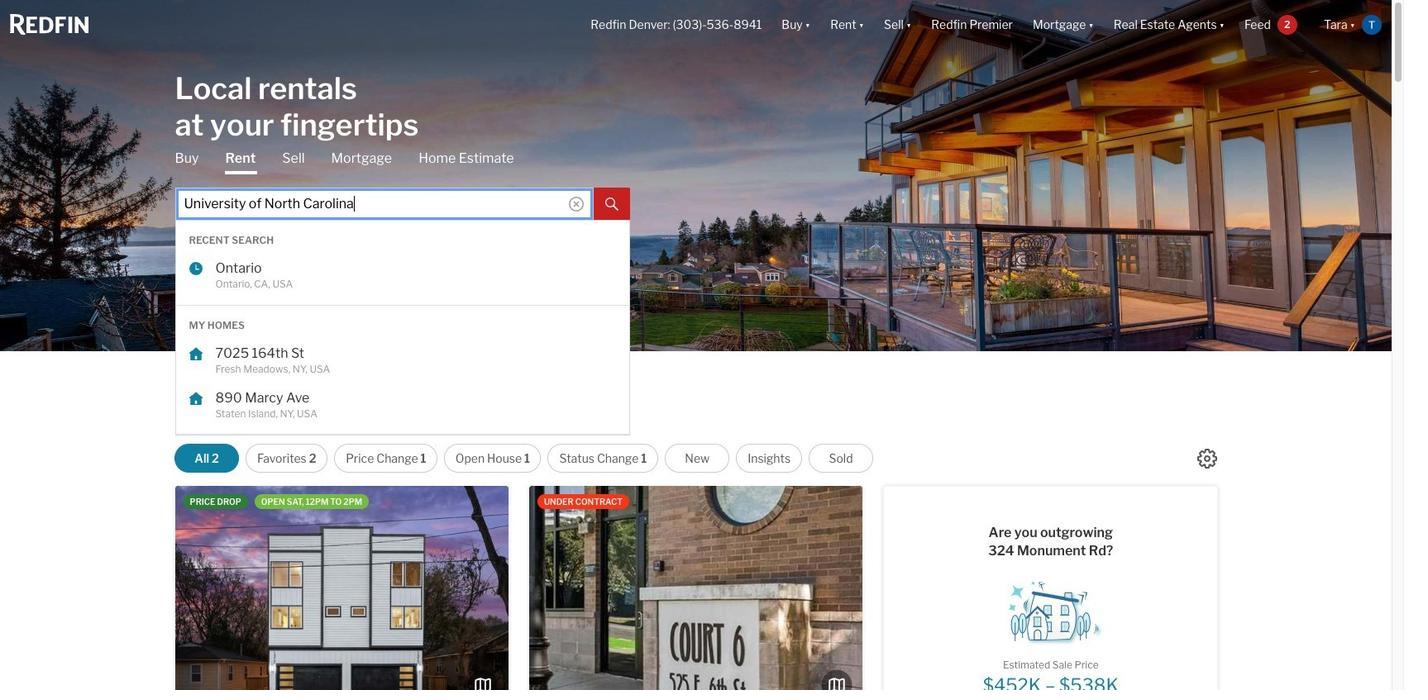 Task type: vqa. For each thing, say whether or not it's contained in the screenshot.
3rd Photo Of 525 E 6Th St #318, Charlotte, Nc 28202 from left
yes



Task type: describe. For each thing, give the bounding box(es) containing it.
Price Change radio
[[335, 444, 438, 473]]

user photo image
[[1363, 15, 1382, 35]]

Favorites radio
[[246, 444, 328, 473]]

3 photo of 1310 n davidson st, charlotte, nc 28206 image from the left
[[508, 486, 842, 691]]

2 photo of 1310 n davidson st, charlotte, nc 28206 image from the left
[[175, 486, 509, 691]]

clear input button
[[569, 196, 584, 211]]

City, Address, School, Building, ZIP search field
[[175, 187, 594, 220]]

an image of a house image
[[998, 574, 1104, 646]]

New radio
[[665, 444, 730, 473]]



Task type: locate. For each thing, give the bounding box(es) containing it.
1 photo of 1310 n davidson st, charlotte, nc 28206 image from the left
[[0, 486, 175, 691]]

Status Change radio
[[548, 444, 659, 473]]

All radio
[[175, 444, 239, 473]]

Open House radio
[[445, 444, 541, 473]]

photo of 525 e 6th st #318, charlotte, nc 28202 image
[[196, 486, 529, 691], [529, 486, 863, 691], [863, 486, 1196, 691]]

2 photo of 525 e 6th st #318, charlotte, nc 28202 image from the left
[[529, 486, 863, 691]]

3 photo of 525 e 6th st #318, charlotte, nc 28202 image from the left
[[863, 486, 1196, 691]]

option group
[[175, 444, 874, 473]]

1 photo of 525 e 6th st #318, charlotte, nc 28202 image from the left
[[196, 486, 529, 691]]

Sold radio
[[809, 444, 874, 473]]

search input image
[[569, 196, 584, 211]]

tab list
[[175, 149, 630, 436]]

submit search image
[[605, 198, 618, 211]]

photo of 1310 n davidson st, charlotte, nc 28206 image
[[0, 486, 175, 691], [175, 486, 509, 691], [508, 486, 842, 691]]

Insights radio
[[737, 444, 802, 473]]



